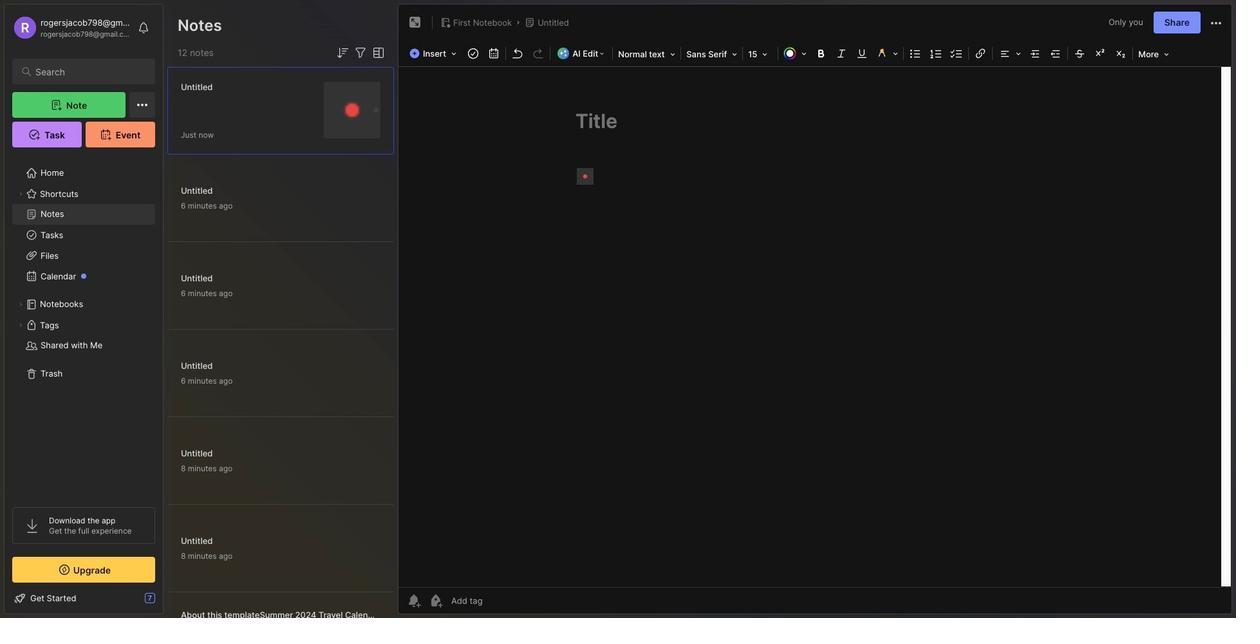 Task type: vqa. For each thing, say whether or not it's contained in the screenshot.
'submit'
no



Task type: locate. For each thing, give the bounding box(es) containing it.
insert link image
[[972, 44, 990, 62]]

indent image
[[1027, 44, 1045, 62]]

Insert field
[[407, 44, 463, 62]]

expand tags image
[[17, 321, 24, 329]]

Search text field
[[35, 66, 144, 78]]

subscript image
[[1113, 44, 1131, 62]]

underline image
[[854, 44, 872, 62]]

Alignment field
[[995, 44, 1026, 62]]

outdent image
[[1048, 44, 1066, 62]]

tree
[[5, 155, 163, 496]]

calendar event image
[[485, 44, 503, 62]]

thumbnail image
[[324, 81, 381, 138]]

None search field
[[35, 64, 144, 79]]

main element
[[0, 0, 168, 618]]

more actions image
[[1209, 15, 1225, 31]]

strikethrough image
[[1072, 44, 1090, 62]]

More field
[[1135, 45, 1174, 63]]

More actions field
[[1209, 14, 1225, 31]]

checklist image
[[949, 44, 967, 62]]

Font family field
[[683, 45, 742, 63]]

Help and Learning task checklist field
[[5, 588, 163, 609]]

bold image
[[813, 44, 831, 62]]

click to collapse image
[[163, 595, 172, 610]]

numbered list image
[[928, 44, 946, 62]]

undo image
[[509, 44, 527, 62]]

superscript image
[[1092, 44, 1110, 62]]

expand note image
[[408, 15, 423, 30]]



Task type: describe. For each thing, give the bounding box(es) containing it.
Add tag field
[[450, 595, 548, 607]]

Add filters field
[[353, 45, 369, 61]]

Font size field
[[745, 45, 777, 63]]

View options field
[[369, 45, 387, 61]]

task image
[[465, 44, 483, 62]]

add filters image
[[353, 45, 369, 61]]

italic image
[[833, 44, 851, 62]]

Sort options field
[[335, 45, 350, 61]]

add tag image
[[428, 593, 444, 609]]

note window element
[[398, 4, 1233, 618]]

Font color field
[[780, 44, 811, 62]]

Highlight field
[[873, 44, 903, 62]]

bulleted list image
[[907, 44, 925, 62]]

Heading level field
[[615, 45, 680, 63]]

Account field
[[12, 15, 131, 41]]

add a reminder image
[[407, 593, 422, 609]]

none search field inside main element
[[35, 64, 144, 79]]

expand notebooks image
[[17, 301, 24, 309]]

Note Editor text field
[[399, 66, 1232, 588]]

tree inside main element
[[5, 155, 163, 496]]



